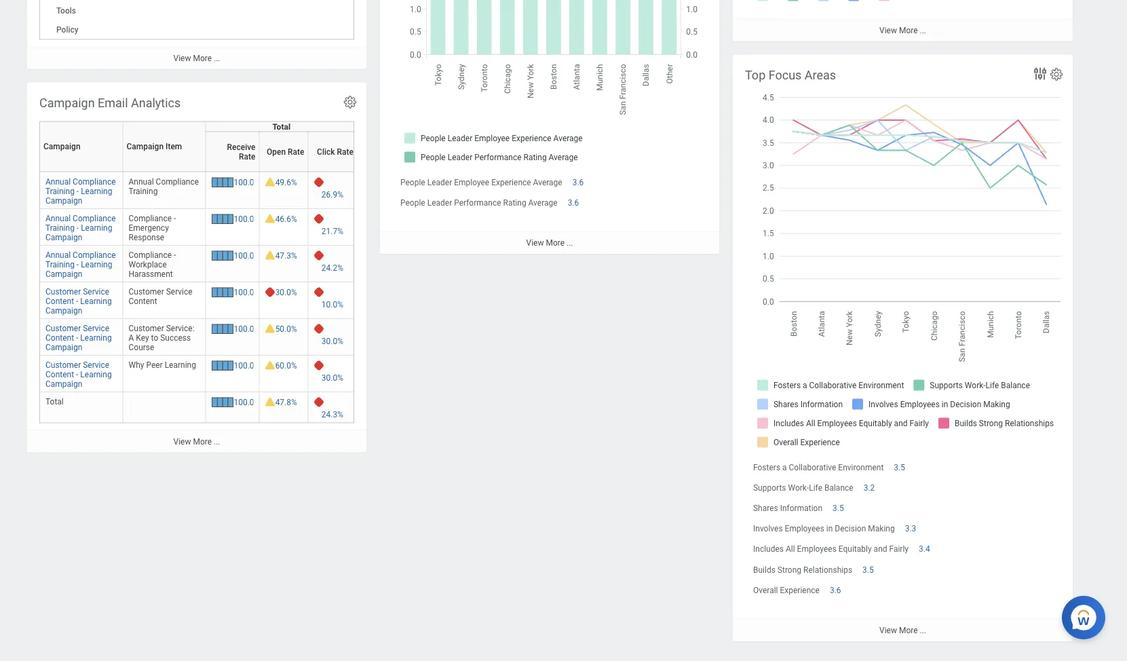 Task type: vqa. For each thing, say whether or not it's contained in the screenshot.
Administration
no



Task type: describe. For each thing, give the bounding box(es) containing it.
configure and view chart data image
[[1033, 66, 1049, 82]]

compliance - emergency response
[[129, 214, 176, 242]]

campaign email analytics
[[39, 96, 181, 110]]

more for view more ... link for culture survey results element at the right top of the page
[[900, 26, 918, 35]]

why peer learning element
[[129, 358, 196, 370]]

campaign for customer service content
[[45, 306, 82, 315]]

involves
[[754, 524, 783, 534]]

training for compliance - emergency response
[[45, 223, 75, 233]]

view more ... inside top focus areas element
[[880, 626, 927, 635]]

content inside customer service content
[[129, 296, 157, 306]]

rating
[[504, 198, 527, 208]]

total element
[[45, 394, 64, 406]]

47.8%
[[275, 398, 297, 407]]

1 vertical spatial total
[[45, 397, 64, 406]]

open rate
[[267, 147, 305, 157]]

and
[[874, 545, 888, 554]]

learning inside 'element'
[[165, 360, 196, 370]]

3.4 button
[[919, 544, 933, 555]]

60.0% button
[[275, 360, 299, 371]]

item
[[166, 142, 182, 152]]

- for customer service content
[[76, 296, 78, 306]]

employee
[[454, 178, 490, 187]]

rate for click rate
[[337, 147, 354, 157]]

0 vertical spatial employees
[[785, 524, 825, 534]]

receive rate button
[[209, 121, 264, 161]]

areas
[[805, 68, 837, 82]]

- for customer service: a key to success course
[[76, 333, 78, 343]]

includes all employees equitably and fairly
[[754, 545, 909, 554]]

100.0% button for 49.6%
[[234, 177, 262, 188]]

view more ... link for workplace for success survey element
[[27, 47, 367, 69]]

in
[[827, 524, 833, 534]]

training for annual compliance training
[[45, 186, 75, 196]]

compliance left emergency
[[73, 214, 116, 223]]

performance
[[454, 198, 501, 208]]

learning for workplace
[[81, 260, 112, 269]]

... for employee experience vs performance element view more ... link
[[567, 238, 573, 248]]

environment
[[839, 463, 884, 472]]

0 vertical spatial 30.0%
[[275, 288, 297, 297]]

47.8% button
[[275, 397, 299, 408]]

overall
[[754, 586, 779, 595]]

fosters
[[754, 463, 781, 472]]

people leader performance rating average
[[401, 198, 558, 208]]

100.0% for 60.0%
[[234, 361, 260, 370]]

view for employee experience vs performance element view more ... link
[[527, 238, 544, 248]]

relationships
[[804, 565, 853, 575]]

service inside customer service content
[[166, 287, 193, 296]]

receive rate
[[227, 142, 256, 161]]

100.0% for 46.6%
[[234, 214, 260, 224]]

view more ... inside campaign email analytics element
[[174, 437, 220, 447]]

0 vertical spatial 30.0% button
[[275, 287, 299, 298]]

more inside campaign email analytics element
[[193, 437, 212, 447]]

compliance inside annual compliance training
[[156, 177, 199, 186]]

10.0%
[[322, 300, 344, 309]]

view more ... link for employee experience vs performance element
[[380, 232, 720, 254]]

why peer learning
[[129, 360, 196, 370]]

21.7%
[[322, 226, 344, 236]]

top focus areas
[[746, 68, 837, 82]]

content for customer service content
[[45, 296, 74, 306]]

learning for a
[[80, 333, 112, 343]]

fairly
[[890, 545, 909, 554]]

equitably
[[839, 545, 872, 554]]

- for compliance - emergency response
[[77, 223, 79, 233]]

annual compliance training
[[129, 177, 199, 196]]

people leader employee experience average
[[401, 178, 563, 187]]

shares information
[[754, 504, 823, 513]]

people for people leader employee experience average
[[401, 178, 426, 187]]

0 vertical spatial total
[[273, 122, 291, 131]]

3.2
[[864, 483, 875, 493]]

view more ... for employee experience vs performance element view more ... link
[[527, 238, 573, 248]]

a
[[129, 333, 134, 343]]

campaign button
[[43, 121, 128, 171]]

annual compliance training - learning campaign for workplace
[[45, 250, 116, 279]]

compliance inside compliance - workplace harassment
[[129, 250, 172, 260]]

workplace
[[129, 260, 167, 269]]

49.6%
[[275, 178, 297, 187]]

service:
[[166, 324, 195, 333]]

learning for learning
[[80, 370, 112, 379]]

annual compliance training - learning campaign link for emergency
[[45, 211, 116, 242]]

life
[[810, 483, 823, 493]]

100.0% button for 47.8%
[[234, 397, 262, 408]]

- inside compliance - emergency response
[[174, 214, 176, 223]]

annual for compliance - emergency response
[[45, 214, 71, 223]]

employee experience vs performance element
[[380, 0, 720, 254]]

3.5 button for shares information
[[833, 503, 847, 514]]

21.7% button
[[322, 226, 346, 237]]

configure top focus areas image
[[1050, 67, 1065, 82]]

rate for open rate
[[288, 147, 305, 157]]

3.5 button for fosters a collaborative environment
[[895, 462, 908, 473]]

campaign inside button
[[43, 142, 81, 152]]

learning for content
[[80, 296, 112, 306]]

course
[[129, 343, 154, 352]]

- for why peer learning
[[76, 370, 78, 379]]

49.6% button
[[275, 177, 299, 188]]

customer for customer service: a key to success course
[[45, 324, 81, 333]]

view inside top focus areas element
[[880, 626, 898, 635]]

click rate
[[317, 147, 354, 157]]

service for customer service content
[[83, 287, 109, 296]]

customer service content element
[[129, 284, 193, 306]]

60.0%
[[275, 361, 297, 370]]

8
[[381, 7, 386, 16]]

3.2 button
[[864, 483, 878, 494]]

compliance - workplace harassment element
[[129, 248, 176, 279]]

why
[[129, 360, 144, 370]]

3.5 for shares information
[[833, 504, 844, 513]]

view for view more ... link inside the workplace for success survey element
[[174, 53, 191, 63]]

view for view more ... link for culture survey results element at the right top of the page
[[880, 26, 898, 35]]

30.0% for 50.0%
[[322, 336, 344, 346]]

work-
[[789, 483, 810, 493]]

involves employees in decision making
[[754, 524, 895, 534]]

26.9%
[[322, 190, 344, 199]]

shares
[[754, 504, 779, 513]]

annual compliance training - learning campaign for training
[[45, 177, 116, 205]]

harassment
[[129, 269, 173, 279]]

campaign inside button
[[127, 142, 164, 152]]

customer service: a key to success course
[[129, 324, 195, 352]]

view more ... for view more ... link inside the workplace for success survey element
[[174, 53, 220, 63]]

compliance down 'campaign' button in the top of the page
[[73, 177, 116, 186]]

customer service: a key to success course element
[[129, 321, 195, 352]]

100.0% button for 46.6%
[[234, 214, 262, 225]]

- for annual compliance training
[[77, 186, 79, 196]]

supports work-life balance
[[754, 483, 854, 493]]

- for compliance - workplace harassment
[[77, 260, 79, 269]]

tools
[[56, 7, 76, 16]]

annual for compliance - workplace harassment
[[45, 250, 71, 260]]

fosters a collaborative environment
[[754, 463, 884, 472]]

view inside campaign email analytics element
[[174, 437, 191, 447]]

annual compliance training - learning campaign link for training
[[45, 174, 116, 205]]

supports
[[754, 483, 787, 493]]

emergency
[[129, 223, 169, 233]]

open rate button
[[263, 121, 313, 161]]

click rate button
[[312, 147, 354, 157]]

3.6 button for people leader employee experience average
[[573, 177, 586, 188]]

focus
[[769, 68, 802, 82]]

service for why peer learning
[[83, 360, 109, 370]]

peer
[[146, 360, 163, 370]]

47.3% button
[[275, 250, 299, 261]]

to
[[151, 333, 158, 343]]

collaborative
[[789, 463, 837, 472]]



Task type: locate. For each thing, give the bounding box(es) containing it.
training inside annual compliance training
[[129, 186, 158, 196]]

customer service content
[[129, 287, 193, 306]]

leader left employee
[[428, 178, 452, 187]]

1 horizontal spatial 3.5
[[863, 565, 874, 575]]

3.6 button inside top focus areas element
[[830, 585, 844, 596]]

view more ...
[[880, 26, 927, 35], [174, 53, 220, 63], [527, 238, 573, 248], [174, 437, 220, 447], [880, 626, 927, 635]]

compliance
[[73, 177, 116, 186], [156, 177, 199, 186], [73, 214, 116, 223], [129, 214, 172, 223], [73, 250, 116, 260], [129, 250, 172, 260]]

training for compliance - workplace harassment
[[45, 260, 75, 269]]

customer service content - learning campaign
[[45, 287, 112, 315], [45, 324, 112, 352], [45, 360, 112, 389]]

customer for customer service content
[[45, 287, 81, 296]]

policy
[[56, 26, 79, 35]]

5 100.0% from the top
[[234, 324, 260, 334]]

annual compliance training - learning campaign left response
[[45, 214, 116, 242]]

all
[[786, 545, 796, 554]]

employees
[[785, 524, 825, 534], [798, 545, 837, 554]]

3.6 for people leader performance rating average
[[568, 198, 579, 208]]

47.3%
[[275, 251, 297, 260]]

... inside campaign email analytics element
[[214, 437, 220, 447]]

100.0% button for 50.0%
[[234, 324, 262, 335]]

3.6 inside top focus areas element
[[830, 586, 842, 595]]

people left performance
[[401, 198, 426, 208]]

2 horizontal spatial 3.5 button
[[895, 462, 908, 473]]

0 vertical spatial leader
[[428, 178, 452, 187]]

2 people from the top
[[401, 198, 426, 208]]

key
[[136, 333, 149, 343]]

3.3 button
[[906, 524, 919, 535]]

learning for training
[[81, 186, 112, 196]]

view inside employee experience vs performance element
[[527, 238, 544, 248]]

more inside culture survey results element
[[900, 26, 918, 35]]

learning left a
[[80, 333, 112, 343]]

campaign for why peer learning
[[45, 379, 82, 389]]

rate right click on the top left of the page
[[337, 147, 354, 157]]

2 vertical spatial 3.5
[[863, 565, 874, 575]]

...
[[920, 26, 927, 35], [214, 53, 220, 63], [567, 238, 573, 248], [214, 437, 220, 447], [920, 626, 927, 635]]

view more ... link for culture survey results element at the right top of the page
[[733, 19, 1074, 41]]

2 leader from the top
[[428, 198, 452, 208]]

more for employee experience vs performance element view more ... link
[[546, 238, 565, 248]]

0 vertical spatial 3.5
[[895, 463, 906, 472]]

view inside culture survey results element
[[880, 26, 898, 35]]

1 vertical spatial leader
[[428, 198, 452, 208]]

2 vertical spatial annual compliance training - learning campaign
[[45, 250, 116, 279]]

3.5 right environment
[[895, 463, 906, 472]]

more inside top focus areas element
[[900, 626, 918, 635]]

2 vertical spatial 30.0% button
[[322, 372, 346, 383]]

100.0% for 50.0%
[[234, 324, 260, 334]]

average
[[533, 178, 563, 187], [529, 198, 558, 208]]

annual for annual compliance training
[[45, 177, 71, 186]]

4 100.0% from the top
[[234, 288, 260, 297]]

annual inside annual compliance training
[[129, 177, 154, 186]]

30.0% down 10.0% button
[[322, 336, 344, 346]]

open
[[267, 147, 286, 157]]

1 leader from the top
[[428, 178, 452, 187]]

1 vertical spatial people
[[401, 198, 426, 208]]

learning left customer service content
[[80, 296, 112, 306]]

customer service content - learning campaign link for why peer learning
[[45, 358, 112, 389]]

rate inside "receive rate"
[[239, 152, 256, 161]]

learning left response
[[81, 223, 112, 233]]

view
[[880, 26, 898, 35], [174, 53, 191, 63], [527, 238, 544, 248], [174, 437, 191, 447], [880, 626, 898, 635]]

1 horizontal spatial total
[[273, 122, 291, 131]]

learning for emergency
[[81, 223, 112, 233]]

3 100.0% from the top
[[234, 251, 260, 260]]

3.4
[[919, 545, 931, 554]]

- inside compliance - workplace harassment
[[174, 250, 176, 260]]

total
[[273, 122, 291, 131], [45, 397, 64, 406]]

more inside workplace for success survey element
[[193, 53, 212, 63]]

50.0% button
[[275, 324, 299, 335]]

content for why peer learning
[[45, 370, 74, 379]]

customer inside customer service content
[[129, 287, 164, 296]]

making
[[869, 524, 895, 534]]

0 vertical spatial customer service content - learning campaign
[[45, 287, 112, 315]]

customer service content - learning campaign link for customer service content
[[45, 284, 112, 315]]

3.5 button down balance
[[833, 503, 847, 514]]

balance
[[825, 483, 854, 493]]

campaign item
[[127, 142, 182, 152]]

campaign for compliance - emergency response
[[45, 233, 82, 242]]

people left employee
[[401, 178, 426, 187]]

top focus areas element
[[733, 55, 1074, 642]]

customer for why peer learning
[[45, 360, 81, 370]]

50.0%
[[275, 324, 297, 334]]

30.0% button for 50.0%
[[322, 336, 346, 347]]

2 vertical spatial 3.5 button
[[863, 565, 876, 575]]

experience inside top focus areas element
[[781, 586, 820, 595]]

learning down 'campaign' button in the top of the page
[[81, 186, 112, 196]]

1 vertical spatial 3.5 button
[[833, 503, 847, 514]]

learning left workplace
[[81, 260, 112, 269]]

a
[[783, 463, 787, 472]]

... inside top focus areas element
[[920, 626, 927, 635]]

100.0% button for 60.0%
[[234, 360, 262, 371]]

2 horizontal spatial 3.5
[[895, 463, 906, 472]]

100.0% for 47.3%
[[234, 251, 260, 260]]

campaign email analytics element
[[27, 83, 367, 453]]

3.5 down balance
[[833, 504, 844, 513]]

5 100.0% button from the top
[[234, 324, 262, 335]]

customer service content - learning campaign link
[[45, 284, 112, 315], [45, 321, 112, 352], [45, 358, 112, 389]]

0 vertical spatial people
[[401, 178, 426, 187]]

service for customer service: a key to success course
[[83, 324, 109, 333]]

1 horizontal spatial 3.5 button
[[863, 565, 876, 575]]

culture survey results element
[[733, 0, 1074, 41]]

0 horizontal spatial 3.5 button
[[833, 503, 847, 514]]

employees down information at the bottom
[[785, 524, 825, 534]]

6 100.0% button from the top
[[234, 360, 262, 371]]

3.5 button right environment
[[895, 462, 908, 473]]

success
[[160, 333, 191, 343]]

top
[[746, 68, 766, 82]]

1 vertical spatial 3.5
[[833, 504, 844, 513]]

decision
[[835, 524, 867, 534]]

30.0% button down 10.0% button
[[322, 336, 346, 347]]

30.0% button up 24.3%
[[322, 372, 346, 383]]

0 vertical spatial annual compliance training - learning campaign link
[[45, 174, 116, 205]]

rate right open
[[288, 147, 305, 157]]

customer service content - learning campaign for customer service: a key to success course
[[45, 324, 112, 352]]

1 annual compliance training - learning campaign link from the top
[[45, 174, 116, 205]]

30.0% down 47.3% button
[[275, 288, 297, 297]]

compliance - emergency response element
[[129, 211, 176, 242]]

view more ... inside culture survey results element
[[880, 26, 927, 35]]

9
[[381, 26, 386, 35]]

2 vertical spatial annual compliance training - learning campaign link
[[45, 248, 116, 279]]

3 100.0% button from the top
[[234, 250, 262, 261]]

3.3
[[906, 524, 917, 534]]

... inside employee experience vs performance element
[[567, 238, 573, 248]]

customer inside customer service: a key to success course
[[129, 324, 164, 333]]

analytics
[[131, 96, 181, 110]]

1 vertical spatial customer service content - learning campaign
[[45, 324, 112, 352]]

employees down involves employees in decision making
[[798, 545, 837, 554]]

annual
[[45, 177, 71, 186], [129, 177, 154, 186], [45, 214, 71, 223], [45, 250, 71, 260]]

3.6 for people leader employee experience average
[[573, 178, 584, 187]]

... for view more ... link inside the workplace for success survey element
[[214, 53, 220, 63]]

strong
[[778, 565, 802, 575]]

average for people leader performance rating average
[[529, 198, 558, 208]]

annual compliance training element
[[129, 174, 199, 196]]

3.5 button
[[895, 462, 908, 473], [833, 503, 847, 514], [863, 565, 876, 575]]

compliance inside compliance - emergency response
[[129, 214, 172, 223]]

annual compliance training - learning campaign link left response
[[45, 211, 116, 242]]

rate for receive rate
[[239, 152, 256, 161]]

30.0% for 60.0%
[[322, 373, 344, 383]]

3 annual compliance training - learning campaign from the top
[[45, 250, 116, 279]]

0 vertical spatial average
[[533, 178, 563, 187]]

1 people from the top
[[401, 178, 426, 187]]

overall experience
[[754, 586, 820, 595]]

more
[[900, 26, 918, 35], [193, 53, 212, 63], [546, 238, 565, 248], [193, 437, 212, 447], [900, 626, 918, 635]]

more inside employee experience vs performance element
[[546, 238, 565, 248]]

campaign for annual compliance training
[[45, 196, 82, 205]]

... inside workplace for success survey element
[[214, 53, 220, 63]]

6 100.0% from the top
[[234, 361, 260, 370]]

rate left open
[[239, 152, 256, 161]]

30.0% up 24.3%
[[322, 373, 344, 383]]

3 customer service content - learning campaign link from the top
[[45, 358, 112, 389]]

1 vertical spatial annual compliance training - learning campaign
[[45, 214, 116, 242]]

campaign for customer service: a key to success course
[[45, 343, 82, 352]]

workplace for success survey element
[[27, 0, 1128, 69]]

30.0% button
[[275, 287, 299, 298], [322, 336, 346, 347], [322, 372, 346, 383]]

30.0% button up 50.0%
[[275, 287, 299, 298]]

1 customer service content - learning campaign link from the top
[[45, 284, 112, 315]]

annual compliance training - learning campaign down 'campaign' button in the top of the page
[[45, 177, 116, 205]]

7 100.0% button from the top
[[234, 397, 262, 408]]

46.6%
[[275, 214, 297, 224]]

0 vertical spatial 3.6
[[573, 178, 584, 187]]

1 customer service content - learning campaign from the top
[[45, 287, 112, 315]]

1 vertical spatial average
[[529, 198, 558, 208]]

annual compliance training - learning campaign link left workplace
[[45, 248, 116, 279]]

compliance down response
[[129, 250, 172, 260]]

7 100.0% from the top
[[234, 398, 260, 407]]

30.0% button for 60.0%
[[322, 372, 346, 383]]

0 vertical spatial 3.6 button
[[573, 177, 586, 188]]

people for people leader performance rating average
[[401, 198, 426, 208]]

learning right "peer"
[[165, 360, 196, 370]]

1 vertical spatial 3.6 button
[[568, 197, 581, 208]]

builds strong relationships
[[754, 565, 853, 575]]

1 annual compliance training - learning campaign from the top
[[45, 177, 116, 205]]

compliance up response
[[129, 214, 172, 223]]

campaign item button
[[127, 121, 211, 171]]

customer
[[45, 287, 81, 296], [129, 287, 164, 296], [45, 324, 81, 333], [129, 324, 164, 333], [45, 360, 81, 370]]

training
[[45, 186, 75, 196], [129, 186, 158, 196], [45, 223, 75, 233], [45, 260, 75, 269]]

3.5
[[895, 463, 906, 472], [833, 504, 844, 513], [863, 565, 874, 575]]

experience up rating
[[492, 178, 531, 187]]

leader for performance
[[428, 198, 452, 208]]

includes
[[754, 545, 784, 554]]

annual compliance training - learning campaign
[[45, 177, 116, 205], [45, 214, 116, 242], [45, 250, 116, 279]]

1 vertical spatial 30.0% button
[[322, 336, 346, 347]]

1 100.0% from the top
[[234, 178, 260, 187]]

compliance down "item"
[[156, 177, 199, 186]]

view more ... link inside workplace for success survey element
[[27, 47, 367, 69]]

2 vertical spatial customer service content - learning campaign link
[[45, 358, 112, 389]]

100.0% for 30.0%
[[234, 288, 260, 297]]

leader for employee
[[428, 178, 452, 187]]

3.5 button down and
[[863, 565, 876, 575]]

rate
[[288, 147, 305, 157], [337, 147, 354, 157], [239, 152, 256, 161]]

compliance - workplace harassment
[[129, 250, 176, 279]]

100.0% for 47.8%
[[234, 398, 260, 407]]

0 vertical spatial experience
[[492, 178, 531, 187]]

1 vertical spatial 3.6
[[568, 198, 579, 208]]

2 vertical spatial 30.0%
[[322, 373, 344, 383]]

3.6 button for overall experience
[[830, 585, 844, 596]]

average for people leader employee experience average
[[533, 178, 563, 187]]

2 horizontal spatial rate
[[337, 147, 354, 157]]

2 vertical spatial customer service content - learning campaign
[[45, 360, 112, 389]]

3 customer service content - learning campaign from the top
[[45, 360, 112, 389]]

24.2% button
[[322, 262, 346, 273]]

1 vertical spatial customer service content - learning campaign link
[[45, 321, 112, 352]]

people
[[401, 178, 426, 187], [401, 198, 426, 208]]

1 100.0% button from the top
[[234, 177, 262, 188]]

26.9% button
[[322, 189, 346, 200]]

100.0% button for 47.3%
[[234, 250, 262, 261]]

3.6 button
[[573, 177, 586, 188], [568, 197, 581, 208], [830, 585, 844, 596]]

campaign
[[39, 96, 95, 110], [43, 142, 81, 152], [127, 142, 164, 152], [45, 196, 82, 205], [45, 233, 82, 242], [45, 269, 82, 279], [45, 306, 82, 315], [45, 343, 82, 352], [45, 379, 82, 389]]

response
[[129, 233, 164, 242]]

compliance left workplace
[[73, 250, 116, 260]]

3.5 down and
[[863, 565, 874, 575]]

... for view more ... link for culture survey results element at the right top of the page
[[920, 26, 927, 35]]

information
[[781, 504, 823, 513]]

annual compliance training - learning campaign left workplace
[[45, 250, 116, 279]]

... inside culture survey results element
[[920, 26, 927, 35]]

0 horizontal spatial 3.5
[[833, 504, 844, 513]]

builds
[[754, 565, 776, 575]]

1 horizontal spatial rate
[[288, 147, 305, 157]]

3.5 for builds strong relationships
[[863, 565, 874, 575]]

annual compliance training - learning campaign link
[[45, 174, 116, 205], [45, 211, 116, 242], [45, 248, 116, 279]]

view more ... inside employee experience vs performance element
[[527, 238, 573, 248]]

customer service content - learning campaign for customer service content
[[45, 287, 112, 315]]

view inside workplace for success survey element
[[174, 53, 191, 63]]

24.2%
[[322, 263, 344, 273]]

3 annual compliance training - learning campaign link from the top
[[45, 248, 116, 279]]

click
[[317, 147, 335, 157]]

2 customer service content - learning campaign link from the top
[[45, 321, 112, 352]]

view more ... for view more ... link for culture survey results element at the right top of the page
[[880, 26, 927, 35]]

learning
[[81, 186, 112, 196], [81, 223, 112, 233], [81, 260, 112, 269], [80, 296, 112, 306], [80, 333, 112, 343], [165, 360, 196, 370], [80, 370, 112, 379]]

2 customer service content - learning campaign from the top
[[45, 324, 112, 352]]

2 100.0% from the top
[[234, 214, 260, 224]]

3.6 button for people leader performance rating average
[[568, 197, 581, 208]]

email
[[98, 96, 128, 110]]

1 horizontal spatial experience
[[781, 586, 820, 595]]

46.6% button
[[275, 214, 299, 225]]

100.0% for 49.6%
[[234, 178, 260, 187]]

24.3%
[[322, 410, 344, 419]]

2 vertical spatial 3.6
[[830, 586, 842, 595]]

customer service content - learning campaign link for customer service: a key to success course
[[45, 321, 112, 352]]

0 vertical spatial customer service content - learning campaign link
[[45, 284, 112, 315]]

content for customer service: a key to success course
[[45, 333, 74, 343]]

1 vertical spatial employees
[[798, 545, 837, 554]]

customer service content - learning campaign for why peer learning
[[45, 360, 112, 389]]

2 100.0% button from the top
[[234, 214, 262, 225]]

10.0% button
[[322, 299, 346, 310]]

2 vertical spatial 3.6 button
[[830, 585, 844, 596]]

configure campaign email analytics image
[[343, 95, 358, 110]]

content
[[45, 296, 74, 306], [129, 296, 157, 306], [45, 333, 74, 343], [45, 370, 74, 379]]

annual compliance training - learning campaign link down 'campaign' button in the top of the page
[[45, 174, 116, 205]]

0 horizontal spatial rate
[[239, 152, 256, 161]]

experience
[[492, 178, 531, 187], [781, 586, 820, 595]]

3.5 button for builds strong relationships
[[863, 565, 876, 575]]

3.6 for overall experience
[[830, 586, 842, 595]]

more for view more ... link inside the workplace for success survey element
[[193, 53, 212, 63]]

leader left performance
[[428, 198, 452, 208]]

100.0% button for 30.0%
[[234, 287, 262, 298]]

2 annual compliance training - learning campaign link from the top
[[45, 211, 116, 242]]

annual compliance training - learning campaign link for workplace
[[45, 248, 116, 279]]

0 vertical spatial annual compliance training - learning campaign
[[45, 177, 116, 205]]

4 100.0% button from the top
[[234, 287, 262, 298]]

1 vertical spatial annual compliance training - learning campaign link
[[45, 211, 116, 242]]

campaign for compliance - workplace harassment
[[45, 269, 82, 279]]

0 horizontal spatial experience
[[492, 178, 531, 187]]

learning left why
[[80, 370, 112, 379]]

1 vertical spatial experience
[[781, 586, 820, 595]]

annual compliance training - learning campaign for emergency
[[45, 214, 116, 242]]

experience down the builds strong relationships
[[781, 586, 820, 595]]

2 annual compliance training - learning campaign from the top
[[45, 214, 116, 242]]

view more ... inside workplace for success survey element
[[174, 53, 220, 63]]

3.5 for fosters a collaborative environment
[[895, 463, 906, 472]]

0 horizontal spatial total
[[45, 397, 64, 406]]

0 vertical spatial 3.5 button
[[895, 462, 908, 473]]

1 vertical spatial 30.0%
[[322, 336, 344, 346]]



